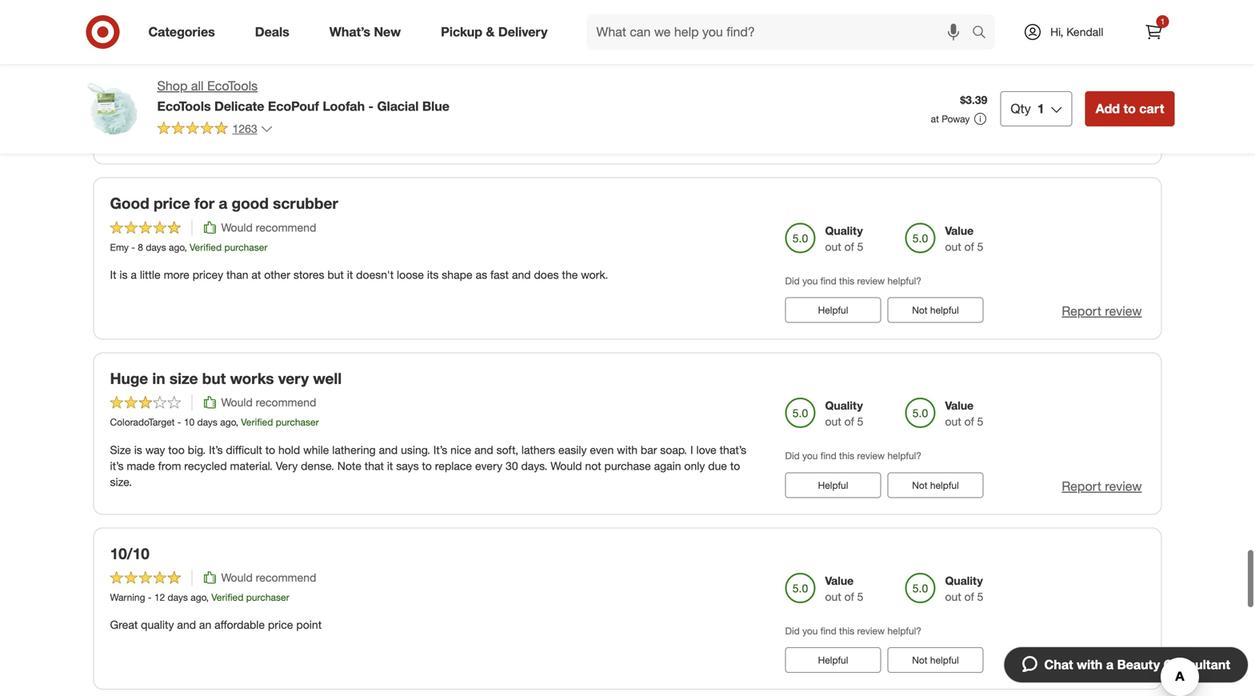 Task type: describe. For each thing, give the bounding box(es) containing it.
buying
[[516, 133, 550, 147]]

pricey
[[193, 268, 223, 282]]

and up every
[[475, 443, 493, 457]]

would recommend for good
[[221, 220, 316, 234]]

from inside size is way too big. it's difficult to hold while lathering and using. it's nice and soft, lathers easily even with bar soap. i love that's it's made from recycled material. very dense. note that it says to replace every 30 days. would not purchase again only due to size.
[[158, 459, 181, 473]]

you for scrubber
[[803, 275, 818, 287]]

found
[[820, 100, 845, 112]]

report review button for huge in size but works very well
[[1062, 477, 1142, 495]]

loofah
[[323, 98, 365, 114]]

add
[[1096, 101, 1120, 116]]

1 vertical spatial ecotools
[[157, 98, 211, 114]]

coloradotarget - 10 days ago , verified purchaser
[[110, 416, 319, 428]]

quality out of 5 for good price for a good scrubber
[[825, 224, 864, 254]]

emy
[[110, 241, 129, 253]]

, for size
[[236, 416, 238, 428]]

i for unravels very easily
[[711, 117, 714, 131]]

unravels very easily
[[110, 43, 254, 61]]

cg - 5 days ago , verified purchaser
[[110, 90, 263, 102]]

showers,
[[360, 117, 405, 131]]

3 helpful from the top
[[818, 654, 848, 666]]

report for good price for a good scrubber
[[1062, 303, 1102, 319]]

did you find this review helpful? for scrubber
[[785, 275, 922, 287]]

a inside "button"
[[1106, 657, 1114, 673]]

0 horizontal spatial price
[[154, 194, 190, 213]]

affordable
[[215, 618, 265, 632]]

1 vertical spatial happened
[[382, 133, 433, 147]]

2 vertical spatial quality out of 5
[[945, 574, 984, 604]]

and down cg - 5 days ago , verified purchaser
[[168, 117, 187, 131]]

&
[[486, 24, 495, 40]]

quality inside the quality and thickness is great. but after a few showers, it started falling apart on me. this happened to me last time i bought from this brand and just thought i got a bad one but it happened again. won't be buying from this brand again.
[[132, 117, 165, 131]]

purchaser for size
[[276, 416, 319, 428]]

recommend for good price for a good scrubber
[[256, 220, 316, 234]]

would up warning - 12 days ago , verified purchaser
[[221, 571, 253, 585]]

what's new
[[329, 24, 401, 40]]

report review button for good price for a good scrubber
[[1062, 302, 1142, 320]]

it
[[110, 268, 116, 282]]

3 helpful? from the top
[[888, 625, 922, 637]]

it left doesn't
[[347, 268, 353, 282]]

with inside chat with a beauty consultant "button"
[[1077, 657, 1103, 673]]

purchase
[[605, 459, 651, 473]]

0 horizontal spatial at
[[252, 268, 261, 282]]

1 for 1 guest found this review helpful. did you?
[[785, 100, 791, 112]]

glacial
[[377, 98, 419, 114]]

report review for 10/10
[[1062, 653, 1142, 669]]

is for for
[[120, 268, 128, 282]]

thickness
[[190, 117, 238, 131]]

, for easily
[[180, 90, 183, 102]]

in
[[152, 369, 165, 388]]

3 find from the top
[[821, 625, 837, 637]]

would for size
[[221, 395, 253, 409]]

this for 10/10
[[839, 625, 855, 637]]

and up that
[[379, 443, 398, 457]]

1 guest found this review helpful. did you?
[[785, 100, 967, 112]]

it's
[[110, 459, 124, 473]]

helpful for scrubber
[[930, 304, 959, 316]]

using.
[[401, 443, 430, 457]]

1 vertical spatial very
[[278, 369, 309, 388]]

1 report from the top
[[1062, 128, 1102, 144]]

nice
[[451, 443, 471, 457]]

days right 12
[[168, 591, 188, 603]]

a right got
[[299, 133, 306, 147]]

on
[[518, 117, 531, 131]]

me
[[646, 117, 662, 131]]

due
[[708, 459, 727, 473]]

work.
[[581, 268, 608, 282]]

this for huge in size but works very well
[[839, 450, 855, 462]]

report for 10/10
[[1062, 653, 1102, 669]]

poway
[[942, 113, 970, 125]]

what's new link
[[316, 14, 421, 50]]

not helpful button for very
[[888, 472, 984, 498]]

shape
[[442, 268, 473, 282]]

report review for huge in size but works very well
[[1062, 478, 1142, 494]]

works
[[230, 369, 274, 388]]

i for huge in size but works very well
[[690, 443, 693, 457]]

good price for a good scrubber
[[110, 194, 338, 213]]

value out of 5 for good price for a good scrubber
[[945, 224, 984, 254]]

value for huge in size but works very well
[[945, 399, 974, 413]]

material.
[[230, 459, 273, 473]]

good
[[110, 194, 149, 213]]

a left little
[[131, 268, 137, 282]]

consultant
[[1164, 657, 1231, 673]]

did for huge in size but works very well
[[785, 450, 800, 462]]

did for good price for a good scrubber
[[785, 275, 800, 287]]

kendall
[[1067, 25, 1104, 39]]

point
[[296, 618, 322, 632]]

10/10
[[110, 544, 149, 563]]

last
[[665, 117, 683, 131]]

report review for good price for a good scrubber
[[1062, 303, 1142, 319]]

not helpful for very
[[912, 479, 959, 491]]

got
[[280, 133, 296, 147]]

difficult
[[226, 443, 262, 457]]

deals link
[[241, 14, 309, 50]]

quality out of 5 for huge in size but works very well
[[825, 399, 864, 429]]

not for scrubber
[[912, 304, 928, 316]]

1263 link
[[157, 121, 273, 139]]

guest
[[793, 100, 817, 112]]

little
[[140, 268, 161, 282]]

warning
[[110, 591, 145, 603]]

for
[[194, 194, 215, 213]]

great quality and an affordable price point
[[110, 618, 322, 632]]

all
[[191, 78, 204, 94]]

great
[[110, 618, 138, 632]]

1263
[[232, 122, 257, 136]]

3 would recommend from the top
[[221, 571, 316, 585]]

0 vertical spatial ecotools
[[207, 78, 258, 94]]

purchaser up affordable
[[246, 591, 289, 603]]

hi, kendall
[[1051, 25, 1104, 39]]

3 not helpful button from the top
[[888, 647, 984, 673]]

- for huge in size but works very well
[[177, 416, 181, 428]]

2 vertical spatial value out of 5
[[825, 574, 864, 604]]

love
[[697, 443, 717, 457]]

3 helpful button from the top
[[785, 647, 881, 673]]

after
[[304, 117, 327, 131]]

good
[[232, 194, 269, 213]]

pickup & delivery link
[[427, 14, 568, 50]]

What can we help you find? suggestions appear below search field
[[587, 14, 976, 50]]

0 horizontal spatial very
[[177, 43, 208, 61]]

bought
[[717, 117, 752, 131]]

ago for size
[[220, 416, 236, 428]]

search button
[[965, 14, 1003, 53]]

dense.
[[301, 459, 334, 473]]

started
[[417, 117, 453, 131]]

- for good price for a good scrubber
[[131, 241, 135, 253]]

says
[[396, 459, 419, 473]]

search
[[965, 26, 1003, 41]]

it inside size is way too big. it's difficult to hold while lathering and using. it's nice and soft, lathers easily even with bar soap. i love that's it's made from recycled material. very dense. note that it says to replace every 30 days. would not purchase again only due to size.
[[387, 459, 393, 473]]

8
[[138, 241, 143, 253]]

is inside the quality and thickness is great. but after a few showers, it started falling apart on me. this happened to me last time i bought from this brand and just thought i got a bad one but it happened again. won't be buying from this brand again.
[[241, 117, 249, 131]]

would not recommend
[[221, 69, 336, 83]]

bad
[[309, 133, 328, 147]]

not for very
[[912, 479, 928, 491]]

delicate
[[214, 98, 264, 114]]

soft,
[[497, 443, 518, 457]]

0 horizontal spatial from
[[110, 133, 133, 147]]

emy - 8 days ago , verified purchaser
[[110, 241, 268, 253]]

, up an
[[206, 591, 209, 603]]

an
[[199, 618, 211, 632]]

is for size
[[134, 443, 142, 457]]

you?
[[946, 100, 967, 112]]

purchaser for for
[[224, 241, 268, 253]]

delivery
[[498, 24, 548, 40]]

thought
[[232, 133, 271, 147]]

made
[[127, 459, 155, 473]]

30
[[506, 459, 518, 473]]

be
[[500, 133, 513, 147]]

one
[[331, 133, 350, 147]]

won't
[[469, 133, 497, 147]]

other
[[264, 268, 290, 282]]

1 horizontal spatial happened
[[579, 117, 630, 131]]

it is a little more pricey than at other stores but it doesn't loose its shape as fast and does the work.
[[110, 268, 608, 282]]

falling
[[456, 117, 485, 131]]

what's
[[329, 24, 370, 40]]

1 vertical spatial but
[[328, 268, 344, 282]]



Task type: vqa. For each thing, say whether or not it's contained in the screenshot.
Than
yes



Task type: locate. For each thing, give the bounding box(es) containing it.
2 helpful from the top
[[818, 479, 848, 491]]

3 report review button from the top
[[1062, 477, 1142, 495]]

helpful for very
[[818, 479, 848, 491]]

1 it's from the left
[[209, 443, 223, 457]]

- left 10
[[177, 416, 181, 428]]

a left beauty
[[1106, 657, 1114, 673]]

verified up 'pricey' at the top left of the page
[[190, 241, 222, 253]]

verified up great quality and an affordable price point
[[211, 591, 244, 603]]

image of ecotools delicate ecopouf loofah - glacial blue image
[[80, 77, 144, 141]]

1 horizontal spatial at
[[931, 113, 939, 125]]

to down that's
[[730, 459, 740, 473]]

1 horizontal spatial again.
[[632, 133, 662, 147]]

ago up an
[[191, 591, 206, 603]]

1 helpful from the top
[[930, 304, 959, 316]]

, for for
[[184, 241, 187, 253]]

10
[[184, 416, 195, 428]]

0 vertical spatial but
[[353, 133, 369, 147]]

0 vertical spatial value out of 5
[[945, 224, 984, 254]]

1 right qty
[[1038, 101, 1045, 116]]

a right for
[[219, 194, 227, 213]]

1 brand from the left
[[157, 133, 186, 147]]

ecotools up delicate
[[207, 78, 258, 94]]

ago up more
[[169, 241, 184, 253]]

1 vertical spatial value
[[945, 399, 974, 413]]

2 horizontal spatial i
[[711, 117, 714, 131]]

4 report review button from the top
[[1062, 652, 1142, 671]]

cg
[[110, 90, 124, 102]]

note
[[337, 459, 362, 473]]

1 for 1
[[1161, 16, 1165, 26]]

as
[[476, 268, 487, 282]]

2 brand from the left
[[600, 133, 629, 147]]

add to cart button
[[1086, 91, 1175, 126]]

, up difficult
[[236, 416, 238, 428]]

0 horizontal spatial is
[[120, 268, 128, 282]]

i inside size is way too big. it's difficult to hold while lathering and using. it's nice and soft, lathers easily even with bar soap. i love that's it's made from recycled material. very dense. note that it says to replace every 30 days. would not purchase again only due to size.
[[690, 443, 693, 457]]

would down 'huge in size but works very well'
[[221, 395, 253, 409]]

size
[[170, 369, 198, 388]]

2 find from the top
[[821, 450, 837, 462]]

0 vertical spatial with
[[617, 443, 638, 457]]

from down too
[[158, 459, 181, 473]]

3 report review from the top
[[1062, 478, 1142, 494]]

cart
[[1140, 101, 1165, 116]]

quality out of 5
[[825, 224, 864, 254], [825, 399, 864, 429], [945, 574, 984, 604]]

days for price
[[146, 241, 166, 253]]

days right 8
[[146, 241, 166, 253]]

helpful button for very
[[785, 472, 881, 498]]

verified up difficult
[[241, 416, 273, 428]]

ago up difficult
[[220, 416, 236, 428]]

report for huge in size but works very well
[[1062, 478, 1102, 494]]

3 not from the top
[[912, 654, 928, 666]]

recycled
[[184, 459, 227, 473]]

would for for
[[221, 220, 253, 234]]

report review button
[[1062, 127, 1142, 145], [1062, 302, 1142, 320], [1062, 477, 1142, 495], [1062, 652, 1142, 671]]

days right 10
[[197, 416, 218, 428]]

2 horizontal spatial is
[[241, 117, 249, 131]]

2 not from the top
[[912, 479, 928, 491]]

easily left even at the bottom left
[[559, 443, 587, 457]]

1 vertical spatial helpful
[[930, 479, 959, 491]]

with inside size is way too big. it's difficult to hold while lathering and using. it's nice and soft, lathers easily even with bar soap. i love that's it's made from recycled material. very dense. note that it says to replace every 30 days. would not purchase again only due to size.
[[617, 443, 638, 457]]

this
[[847, 100, 863, 112], [136, 133, 154, 147], [579, 133, 597, 147], [839, 275, 855, 287], [839, 450, 855, 462], [839, 625, 855, 637]]

this for unravels very easily
[[847, 100, 863, 112]]

1 horizontal spatial from
[[158, 459, 181, 473]]

easily inside size is way too big. it's difficult to hold while lathering and using. it's nice and soft, lathers easily even with bar soap. i love that's it's made from recycled material. very dense. note that it says to replace every 30 days. would not purchase again only due to size.
[[559, 443, 587, 457]]

3 report from the top
[[1062, 478, 1102, 494]]

ago for easily
[[164, 90, 180, 102]]

1 vertical spatial is
[[120, 268, 128, 282]]

and left "just"
[[189, 133, 208, 147]]

again. down started
[[436, 133, 465, 147]]

even
[[590, 443, 614, 457]]

1 helpful? from the top
[[888, 275, 922, 287]]

1 horizontal spatial easily
[[559, 443, 587, 457]]

it's left 'nice'
[[433, 443, 447, 457]]

, left all
[[180, 90, 183, 102]]

1 vertical spatial not
[[912, 479, 928, 491]]

hold
[[278, 443, 300, 457]]

2 vertical spatial helpful
[[818, 654, 848, 666]]

2 did you find this review helpful? from the top
[[785, 450, 922, 462]]

0 vertical spatial is
[[241, 117, 249, 131]]

1 vertical spatial find
[[821, 450, 837, 462]]

but down "few"
[[353, 133, 369, 147]]

verified for easily
[[185, 90, 217, 102]]

1 you from the top
[[803, 275, 818, 287]]

is right it
[[120, 268, 128, 282]]

not helpful button for scrubber
[[888, 297, 984, 323]]

0 vertical spatial not
[[912, 304, 928, 316]]

again. down me
[[632, 133, 662, 147]]

0 vertical spatial would recommend
[[221, 220, 316, 234]]

2 helpful button from the top
[[785, 472, 881, 498]]

and left an
[[177, 618, 196, 632]]

it down showers,
[[372, 133, 378, 147]]

lathers
[[522, 443, 555, 457]]

2 it's from the left
[[433, 443, 447, 457]]

0 horizontal spatial not
[[256, 69, 272, 83]]

only
[[684, 459, 705, 473]]

1 left the 'guest'
[[785, 100, 791, 112]]

but
[[284, 117, 301, 131]]

0 horizontal spatial with
[[617, 443, 638, 457]]

2 vertical spatial value
[[825, 574, 854, 588]]

1 vertical spatial did you find this review helpful?
[[785, 450, 922, 462]]

it down glacial
[[408, 117, 414, 131]]

it's up recycled at left bottom
[[209, 443, 223, 457]]

1 find from the top
[[821, 275, 837, 287]]

categories
[[148, 24, 215, 40]]

at right than
[[252, 268, 261, 282]]

way
[[145, 443, 165, 457]]

1 vertical spatial value out of 5
[[945, 399, 984, 429]]

1 vertical spatial not
[[585, 459, 601, 473]]

2 vertical spatial is
[[134, 443, 142, 457]]

3 not helpful from the top
[[912, 654, 959, 666]]

big.
[[188, 443, 206, 457]]

would recommend up affordable
[[221, 571, 316, 585]]

is up thought
[[241, 117, 249, 131]]

0 vertical spatial not helpful button
[[888, 297, 984, 323]]

days for very
[[141, 90, 162, 102]]

1 horizontal spatial it's
[[433, 443, 447, 457]]

lathering
[[332, 443, 376, 457]]

0 vertical spatial at
[[931, 113, 939, 125]]

days right cg in the left top of the page
[[141, 90, 162, 102]]

1 horizontal spatial price
[[268, 618, 293, 632]]

would recommend
[[221, 220, 316, 234], [221, 395, 316, 409], [221, 571, 316, 585]]

0 vertical spatial find
[[821, 275, 837, 287]]

2 helpful? from the top
[[888, 450, 922, 462]]

2 not helpful button from the top
[[888, 472, 984, 498]]

to inside button
[[1124, 101, 1136, 116]]

to right 'says'
[[422, 459, 432, 473]]

0 horizontal spatial i
[[274, 133, 277, 147]]

2 vertical spatial helpful
[[930, 654, 959, 666]]

0 vertical spatial quality out of 5
[[825, 224, 864, 254]]

report review button for 10/10
[[1062, 652, 1142, 671]]

not helpful
[[912, 304, 959, 316], [912, 479, 959, 491], [912, 654, 959, 666]]

to left me
[[633, 117, 643, 131]]

size is way too big. it's difficult to hold while lathering and using. it's nice and soft, lathers easily even with bar soap. i love that's it's made from recycled material. very dense. note that it says to replace every 30 days. would not purchase again only due to size.
[[110, 443, 747, 489]]

not
[[912, 304, 928, 316], [912, 479, 928, 491], [912, 654, 928, 666]]

time
[[686, 117, 708, 131]]

that
[[365, 459, 384, 473]]

, up more
[[184, 241, 187, 253]]

not down even at the bottom left
[[585, 459, 601, 473]]

0 vertical spatial not helpful
[[912, 304, 959, 316]]

2 vertical spatial i
[[690, 443, 693, 457]]

from down the the
[[110, 133, 133, 147]]

value for good price for a good scrubber
[[945, 224, 974, 238]]

- right cg in the left top of the page
[[127, 90, 131, 102]]

huge in size but works very well
[[110, 369, 342, 388]]

but inside the quality and thickness is great. but after a few showers, it started falling apart on me. this happened to me last time i bought from this brand and just thought i got a bad one but it happened again. won't be buying from this brand again.
[[353, 133, 369, 147]]

not helpful for scrubber
[[912, 304, 959, 316]]

while
[[303, 443, 329, 457]]

warning - 12 days ago , verified purchaser
[[110, 591, 289, 603]]

0 horizontal spatial it's
[[209, 443, 223, 457]]

1 helpful button from the top
[[785, 297, 881, 323]]

1 helpful from the top
[[818, 304, 848, 316]]

0 vertical spatial price
[[154, 194, 190, 213]]

value out of 5
[[945, 224, 984, 254], [945, 399, 984, 429], [825, 574, 864, 604]]

0 horizontal spatial 1
[[785, 100, 791, 112]]

would recommend for works
[[221, 395, 316, 409]]

not up delicate
[[256, 69, 272, 83]]

happened down showers,
[[382, 133, 433, 147]]

helpful
[[818, 304, 848, 316], [818, 479, 848, 491], [818, 654, 848, 666]]

unravels
[[110, 43, 173, 61]]

1 right kendall
[[1161, 16, 1165, 26]]

2 vertical spatial you
[[803, 625, 818, 637]]

1 vertical spatial helpful
[[818, 479, 848, 491]]

recommend up ecopouf
[[275, 69, 336, 83]]

1 vertical spatial would recommend
[[221, 395, 316, 409]]

0 vertical spatial easily
[[212, 43, 254, 61]]

the quality and thickness is great. but after a few showers, it started falling apart on me. this happened to me last time i bought from this brand and just thought i got a bad one but it happened again. won't be buying from this brand again.
[[110, 117, 752, 147]]

1 report review button from the top
[[1062, 127, 1142, 145]]

2 vertical spatial but
[[202, 369, 226, 388]]

1 horizontal spatial not
[[585, 459, 601, 473]]

1 did you find this review helpful? from the top
[[785, 275, 922, 287]]

3 you from the top
[[803, 625, 818, 637]]

days
[[141, 90, 162, 102], [146, 241, 166, 253], [197, 416, 218, 428], [168, 591, 188, 603]]

very
[[177, 43, 208, 61], [278, 369, 309, 388]]

with up purchase
[[617, 443, 638, 457]]

ago
[[164, 90, 180, 102], [169, 241, 184, 253], [220, 416, 236, 428], [191, 591, 206, 603]]

helpful for scrubber
[[818, 304, 848, 316]]

i left got
[[274, 133, 277, 147]]

1 vertical spatial at
[[252, 268, 261, 282]]

0 vertical spatial helpful
[[818, 304, 848, 316]]

1 report review from the top
[[1062, 128, 1142, 144]]

price left for
[[154, 194, 190, 213]]

few
[[340, 117, 357, 131]]

1 not from the top
[[912, 304, 928, 316]]

huge
[[110, 369, 148, 388]]

to right add
[[1124, 101, 1136, 116]]

2 horizontal spatial 1
[[1161, 16, 1165, 26]]

- for unravels very easily
[[127, 90, 131, 102]]

2 horizontal spatial but
[[353, 133, 369, 147]]

verified for size
[[241, 416, 273, 428]]

2 vertical spatial helpful?
[[888, 625, 922, 637]]

easily
[[212, 43, 254, 61], [559, 443, 587, 457]]

categories link
[[135, 14, 235, 50]]

recommend for huge in size but works very well
[[256, 395, 316, 409]]

1 not helpful from the top
[[912, 304, 959, 316]]

1 horizontal spatial 1
[[1038, 101, 1045, 116]]

to inside the quality and thickness is great. but after a few showers, it started falling apart on me. this happened to me last time i bought from this brand and just thought i got a bad one but it happened again. won't be buying from this brand again.
[[633, 117, 643, 131]]

stores
[[294, 268, 324, 282]]

with right chat
[[1077, 657, 1103, 673]]

1 horizontal spatial is
[[134, 443, 142, 457]]

would recommend down works
[[221, 395, 316, 409]]

easily up 'would not recommend' at the left top of the page
[[212, 43, 254, 61]]

0 horizontal spatial happened
[[382, 133, 433, 147]]

2 report from the top
[[1062, 303, 1102, 319]]

to
[[1124, 101, 1136, 116], [633, 117, 643, 131], [265, 443, 275, 457], [422, 459, 432, 473], [730, 459, 740, 473]]

but right stores
[[328, 268, 344, 282]]

ago for for
[[169, 241, 184, 253]]

from down this at the left
[[553, 133, 576, 147]]

value out of 5 for huge in size but works very well
[[945, 399, 984, 429]]

2 helpful from the top
[[930, 479, 959, 491]]

would up delicate
[[221, 69, 253, 83]]

0 horizontal spatial but
[[202, 369, 226, 388]]

bar
[[641, 443, 657, 457]]

i left love
[[690, 443, 693, 457]]

1 horizontal spatial with
[[1077, 657, 1103, 673]]

report
[[1062, 128, 1102, 144], [1062, 303, 1102, 319], [1062, 478, 1102, 494], [1062, 653, 1102, 669]]

2 not helpful from the top
[[912, 479, 959, 491]]

at poway
[[931, 113, 970, 125]]

days for in
[[197, 416, 218, 428]]

0 vertical spatial i
[[711, 117, 714, 131]]

this
[[555, 117, 576, 131]]

2 vertical spatial find
[[821, 625, 837, 637]]

would recommend down good
[[221, 220, 316, 234]]

would for easily
[[221, 69, 253, 83]]

0 vertical spatial value
[[945, 224, 974, 238]]

0 horizontal spatial easily
[[212, 43, 254, 61]]

1 vertical spatial price
[[268, 618, 293, 632]]

did for 10/10
[[785, 625, 800, 637]]

ecopouf
[[268, 98, 319, 114]]

4 report from the top
[[1062, 653, 1102, 669]]

1 vertical spatial not helpful
[[912, 479, 959, 491]]

12
[[154, 591, 165, 603]]

2 would recommend from the top
[[221, 395, 316, 409]]

coloradotarget
[[110, 416, 175, 428]]

not
[[256, 69, 272, 83], [585, 459, 601, 473]]

- left 8
[[131, 241, 135, 253]]

1 vertical spatial with
[[1077, 657, 1103, 673]]

1 vertical spatial easily
[[559, 443, 587, 457]]

value
[[945, 224, 974, 238], [945, 399, 974, 413], [825, 574, 854, 588]]

ago left all
[[164, 90, 180, 102]]

ecotools down shop
[[157, 98, 211, 114]]

0 horizontal spatial brand
[[157, 133, 186, 147]]

doesn't
[[356, 268, 394, 282]]

but
[[353, 133, 369, 147], [328, 268, 344, 282], [202, 369, 226, 388]]

1 vertical spatial i
[[274, 133, 277, 147]]

purchaser up 1263
[[220, 90, 263, 102]]

would down good price for a good scrubber
[[221, 220, 253, 234]]

purchaser
[[220, 90, 263, 102], [224, 241, 268, 253], [276, 416, 319, 428], [246, 591, 289, 603]]

2 you from the top
[[803, 450, 818, 462]]

you
[[803, 275, 818, 287], [803, 450, 818, 462], [803, 625, 818, 637]]

the
[[110, 117, 129, 131]]

review
[[865, 100, 893, 112], [1105, 128, 1142, 144], [857, 275, 885, 287], [1105, 303, 1142, 319], [857, 450, 885, 462], [1105, 478, 1142, 494], [857, 625, 885, 637], [1105, 653, 1142, 669]]

1 would recommend from the top
[[221, 220, 316, 234]]

helpful? for very
[[888, 450, 922, 462]]

2 report review button from the top
[[1062, 302, 1142, 320]]

0 vertical spatial did you find this review helpful?
[[785, 275, 922, 287]]

2 horizontal spatial from
[[553, 133, 576, 147]]

recommend for 10/10
[[256, 571, 316, 585]]

did you find this review helpful? for very
[[785, 450, 922, 462]]

0 vertical spatial helpful
[[930, 304, 959, 316]]

helpful? for scrubber
[[888, 275, 922, 287]]

1 horizontal spatial brand
[[600, 133, 629, 147]]

1 horizontal spatial very
[[278, 369, 309, 388]]

recommend down scrubber
[[256, 220, 316, 234]]

- up showers,
[[368, 98, 374, 114]]

1 vertical spatial quality out of 5
[[825, 399, 864, 429]]

find for very
[[821, 450, 837, 462]]

2 vertical spatial not helpful button
[[888, 647, 984, 673]]

i right "time"
[[711, 117, 714, 131]]

1 not helpful button from the top
[[888, 297, 984, 323]]

again
[[654, 459, 681, 473]]

1 again. from the left
[[436, 133, 465, 147]]

it right that
[[387, 459, 393, 473]]

0 vertical spatial helpful?
[[888, 275, 922, 287]]

1 vertical spatial helpful?
[[888, 450, 922, 462]]

1 vertical spatial not helpful button
[[888, 472, 984, 498]]

is up made
[[134, 443, 142, 457]]

0 vertical spatial not
[[256, 69, 272, 83]]

but right size
[[202, 369, 226, 388]]

very left well on the bottom left of page
[[278, 369, 309, 388]]

at
[[931, 113, 939, 125], [252, 268, 261, 282]]

would inside size is way too big. it's difficult to hold while lathering and using. it's nice and soft, lathers easily even with bar soap. i love that's it's made from recycled material. very dense. note that it says to replace every 30 days. would not purchase again only due to size.
[[551, 459, 582, 473]]

helpful for very
[[930, 479, 959, 491]]

2 vertical spatial did you find this review helpful?
[[785, 625, 922, 637]]

very down the 'categories'
[[177, 43, 208, 61]]

great.
[[252, 117, 281, 131]]

- for 10/10
[[148, 591, 152, 603]]

apart
[[489, 117, 515, 131]]

1 horizontal spatial but
[[328, 268, 344, 282]]

fast
[[491, 268, 509, 282]]

3 did you find this review helpful? from the top
[[785, 625, 922, 637]]

- inside shop all ecotools ecotools delicate ecopouf loofah - glacial blue
[[368, 98, 374, 114]]

purchaser up than
[[224, 241, 268, 253]]

beauty
[[1117, 657, 1160, 673]]

helpful button for scrubber
[[785, 297, 881, 323]]

0 horizontal spatial again.
[[436, 133, 465, 147]]

at left poway
[[931, 113, 939, 125]]

verified for for
[[190, 241, 222, 253]]

2 vertical spatial helpful button
[[785, 647, 881, 673]]

to left hold on the bottom left of page
[[265, 443, 275, 457]]

happened right this at the left
[[579, 117, 630, 131]]

recommend down works
[[256, 395, 316, 409]]

1 horizontal spatial i
[[690, 443, 693, 457]]

0 vertical spatial you
[[803, 275, 818, 287]]

not inside size is way too big. it's difficult to hold while lathering and using. it's nice and soft, lathers easily even with bar soap. i love that's it's made from recycled material. very dense. note that it says to replace every 30 days. would not purchase again only due to size.
[[585, 459, 601, 473]]

days.
[[521, 459, 548, 473]]

is inside size is way too big. it's difficult to hold while lathering and using. it's nice and soft, lathers easily even with bar soap. i love that's it's made from recycled material. very dense. note that it says to replace every 30 days. would not purchase again only due to size.
[[134, 443, 142, 457]]

you for very
[[803, 450, 818, 462]]

0 vertical spatial helpful button
[[785, 297, 881, 323]]

price left point in the left bottom of the page
[[268, 618, 293, 632]]

- left 12
[[148, 591, 152, 603]]

helpful button
[[785, 297, 881, 323], [785, 472, 881, 498], [785, 647, 881, 673]]

1 inside 1 link
[[1161, 16, 1165, 26]]

find for scrubber
[[821, 275, 837, 287]]

a left "few"
[[330, 117, 336, 131]]

and right fast
[[512, 268, 531, 282]]

2 vertical spatial would recommend
[[221, 571, 316, 585]]

well
[[313, 369, 342, 388]]

recommend up point in the left bottom of the page
[[256, 571, 316, 585]]

1 vertical spatial helpful button
[[785, 472, 881, 498]]

2 report review from the top
[[1062, 303, 1142, 319]]

verified up thickness
[[185, 90, 217, 102]]

this for good price for a good scrubber
[[839, 275, 855, 287]]

purchaser up hold on the bottom left of page
[[276, 416, 319, 428]]

4 report review from the top
[[1062, 653, 1142, 669]]

3 helpful from the top
[[930, 654, 959, 666]]

would right days.
[[551, 459, 582, 473]]

out
[[825, 240, 842, 254], [945, 240, 962, 254], [825, 415, 842, 429], [945, 415, 962, 429], [825, 590, 842, 604], [945, 590, 962, 604]]

ecotools
[[207, 78, 258, 94], [157, 98, 211, 114]]

more
[[164, 268, 189, 282]]

2 again. from the left
[[632, 133, 662, 147]]

2 vertical spatial not
[[912, 654, 928, 666]]

2 vertical spatial not helpful
[[912, 654, 959, 666]]

1 vertical spatial you
[[803, 450, 818, 462]]

did
[[929, 100, 944, 112], [785, 275, 800, 287], [785, 450, 800, 462], [785, 625, 800, 637]]

pickup
[[441, 24, 483, 40]]

chat with a beauty consultant
[[1045, 657, 1231, 673]]

every
[[475, 459, 503, 473]]

from
[[110, 133, 133, 147], [553, 133, 576, 147], [158, 459, 181, 473]]

purchaser for easily
[[220, 90, 263, 102]]

0 vertical spatial very
[[177, 43, 208, 61]]

i
[[711, 117, 714, 131], [274, 133, 277, 147], [690, 443, 693, 457]]

1
[[1161, 16, 1165, 26], [785, 100, 791, 112], [1038, 101, 1045, 116]]



